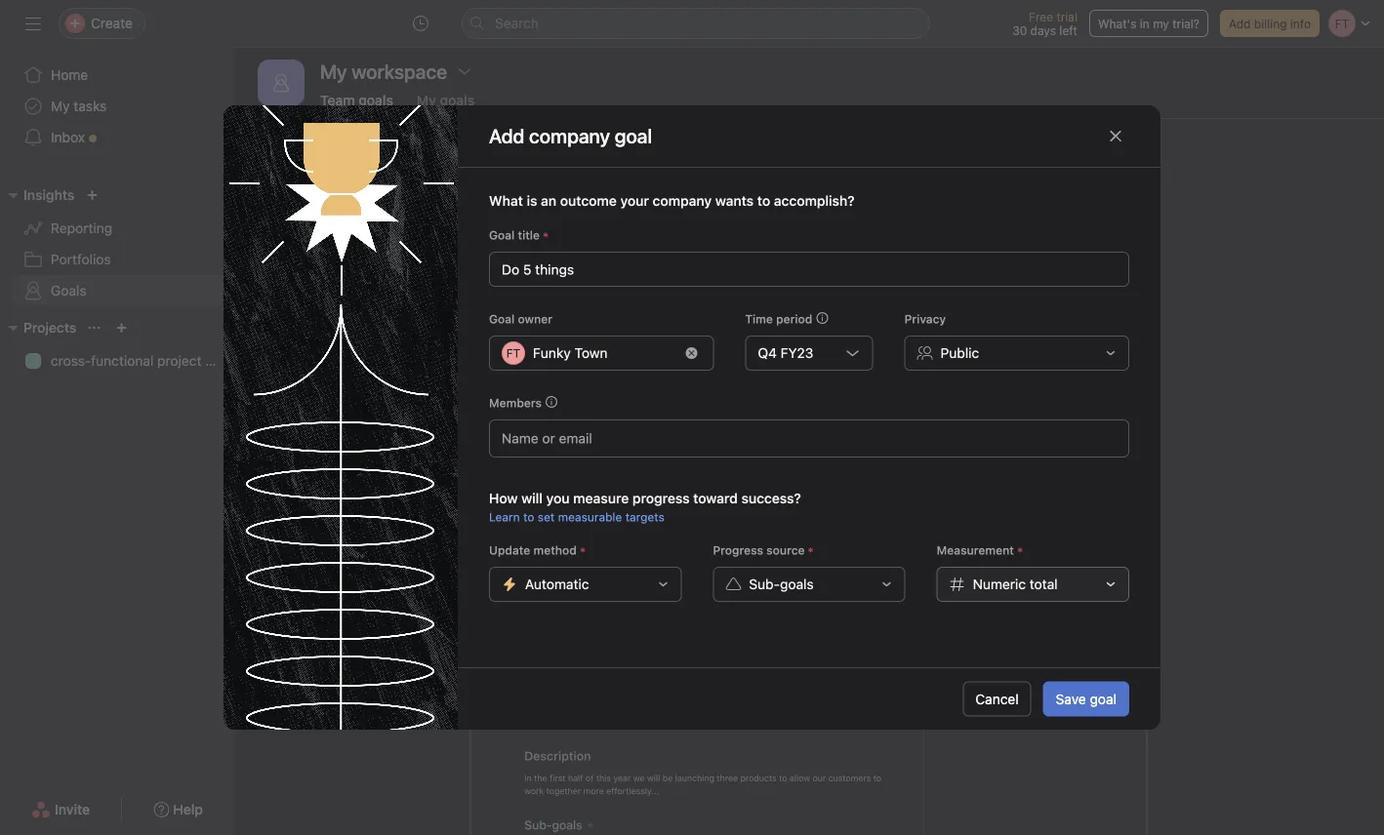 Task type: vqa. For each thing, say whether or not it's contained in the screenshot.
33 to the bottom
no



Task type: describe. For each thing, give the bounding box(es) containing it.
add for add top-level goals to help teams prioritize and connect work to your organization's objectives.
[[566, 262, 594, 281]]

source
[[767, 544, 805, 558]]

search button
[[462, 8, 931, 39]]

goals
[[51, 283, 86, 299]]

save goal button
[[1044, 682, 1130, 717]]

global element
[[0, 48, 234, 165]]

measurable
[[558, 511, 622, 524]]

numeric
[[973, 577, 1026, 593]]

projects element
[[0, 311, 234, 381]]

days
[[1031, 23, 1057, 37]]

company
[[653, 193, 712, 209]]

members
[[489, 396, 542, 410]]

what's in my trial?
[[1099, 17, 1200, 30]]

sub-goals button
[[713, 567, 906, 603]]

cross-functional project plan link
[[12, 346, 232, 377]]

numeric total button
[[937, 567, 1130, 603]]

your inside add company goal dialog
[[621, 193, 649, 209]]

automatic
[[525, 577, 589, 593]]

how will you measure progress toward success? learn to set measurable targets
[[489, 491, 801, 524]]

what's
[[1099, 17, 1137, 30]]

plan
[[205, 353, 232, 369]]

my tasks link
[[12, 91, 223, 122]]

measurement
[[937, 544, 1014, 558]]

sub-goals
[[749, 577, 814, 593]]

goals for team goals
[[359, 92, 393, 108]]

free trial 30 days left
[[1013, 10, 1078, 37]]

automatic button
[[489, 567, 682, 603]]

level
[[629, 262, 661, 281]]

set
[[538, 511, 555, 524]]

add for add company goal
[[489, 125, 525, 147]]

projects button
[[0, 316, 77, 340]]

q4
[[758, 345, 777, 361]]

insights button
[[0, 184, 75, 207]]

add goal button
[[769, 338, 850, 373]]

my goals link
[[417, 92, 475, 118]]

objectives.
[[823, 286, 899, 304]]

public button
[[905, 336, 1130, 371]]

public
[[941, 345, 980, 361]]

free
[[1029, 10, 1054, 23]]

goal for add goal
[[811, 347, 837, 363]]

set and achieve strategic goals
[[649, 215, 971, 242]]

title
[[518, 229, 540, 242]]

30
[[1013, 23, 1028, 37]]

q4 fy23
[[758, 345, 814, 361]]

work
[[966, 262, 1000, 281]]

progress source
[[713, 544, 805, 558]]

close this dialog image
[[1108, 128, 1124, 144]]

team
[[320, 92, 355, 108]]

company goal
[[529, 125, 652, 147]]

learn to set measurable targets link
[[489, 511, 665, 524]]

goals link
[[12, 275, 223, 307]]

trial
[[1057, 10, 1078, 23]]

how
[[489, 491, 518, 507]]

my
[[1153, 17, 1170, 30]]

learn
[[489, 511, 520, 524]]

town
[[575, 345, 608, 361]]

you
[[547, 491, 570, 507]]

time period
[[746, 312, 813, 326]]

measure
[[573, 491, 629, 507]]

add billing info button
[[1221, 10, 1320, 37]]

update
[[489, 544, 531, 558]]

save
[[1056, 691, 1087, 708]]

home link
[[12, 60, 223, 91]]

total
[[1030, 577, 1058, 593]]

top-
[[598, 262, 629, 281]]

trial?
[[1173, 17, 1200, 30]]

toward success?
[[694, 491, 801, 507]]

update method
[[489, 544, 577, 558]]

search list box
[[462, 8, 931, 39]]

team goals link
[[320, 92, 393, 118]]

goal for goal title
[[489, 229, 515, 242]]

fy23
[[781, 345, 814, 361]]

required image for method
[[577, 545, 589, 557]]

my goals
[[417, 92, 475, 108]]

goal owner
[[489, 312, 553, 326]]

cross-functional project plan
[[51, 353, 232, 369]]

cancel
[[976, 691, 1019, 708]]



Task type: locate. For each thing, give the bounding box(es) containing it.
0 horizontal spatial my
[[51, 98, 70, 114]]

Name or email text field
[[502, 427, 607, 450]]

connect
[[904, 262, 961, 281]]

your inside add top-level goals to help teams prioritize and connect work to your organization's objectives.
[[1022, 262, 1053, 281]]

to accomplish?
[[758, 193, 855, 209]]

1 goal from the top
[[489, 229, 515, 242]]

save goal
[[1056, 691, 1117, 708]]

to right work
[[1004, 262, 1018, 281]]

method
[[534, 544, 577, 558]]

and down "company"
[[689, 215, 728, 242]]

goals inside dropdown button
[[780, 577, 814, 593]]

portfolios
[[51, 251, 111, 268]]

add goal
[[782, 347, 837, 363]]

achieve
[[733, 215, 813, 242]]

my left tasks
[[51, 98, 70, 114]]

my workspace
[[320, 60, 447, 83]]

1 horizontal spatial required image
[[1014, 545, 1026, 557]]

progress
[[633, 491, 690, 507]]

required image for title
[[540, 229, 552, 241]]

my for my tasks
[[51, 98, 70, 114]]

strategic goals
[[818, 215, 971, 242]]

your
[[621, 193, 649, 209], [1022, 262, 1053, 281]]

1 horizontal spatial to
[[707, 262, 721, 281]]

invite
[[55, 802, 90, 818]]

add for add goal
[[782, 347, 807, 363]]

your right work
[[1022, 262, 1053, 281]]

1 vertical spatial your
[[1022, 262, 1053, 281]]

0 horizontal spatial goal
[[811, 347, 837, 363]]

goal
[[489, 229, 515, 242], [489, 312, 515, 326]]

required image down learn to set measurable targets "link" on the bottom left of page
[[577, 545, 589, 557]]

my inside "global" 'element'
[[51, 98, 70, 114]]

1 horizontal spatial required image
[[577, 545, 589, 557]]

0 vertical spatial goal
[[489, 229, 515, 242]]

goal title
[[489, 229, 540, 242]]

team goals
[[320, 92, 393, 108]]

privacy
[[905, 312, 946, 326]]

will
[[522, 491, 543, 507]]

hide sidebar image
[[25, 16, 41, 31]]

and
[[689, 215, 728, 242], [873, 262, 900, 281]]

0 horizontal spatial to
[[523, 511, 535, 524]]

set
[[649, 215, 684, 242]]

goal
[[811, 347, 837, 363], [1090, 691, 1117, 708]]

project
[[157, 353, 202, 369]]

0 vertical spatial required image
[[540, 229, 552, 241]]

functional
[[91, 353, 154, 369]]

required image up sub-goals dropdown button
[[805, 545, 817, 557]]

numeric total
[[973, 577, 1058, 593]]

tasks
[[74, 98, 107, 114]]

0 vertical spatial your
[[621, 193, 649, 209]]

home
[[51, 67, 88, 83]]

goal left owner
[[489, 312, 515, 326]]

goal for goal owner
[[489, 312, 515, 326]]

0 vertical spatial goal
[[811, 347, 837, 363]]

insights
[[23, 187, 75, 203]]

owner
[[518, 312, 553, 326]]

to inside how will you measure progress toward success? learn to set measurable targets
[[523, 511, 535, 524]]

portfolios link
[[12, 244, 223, 275]]

required image up 'numeric total'
[[1014, 545, 1026, 557]]

goals inside add top-level goals to help teams prioritize and connect work to your organization's objectives.
[[665, 262, 703, 281]]

0 vertical spatial and
[[689, 215, 728, 242]]

goal inside button
[[811, 347, 837, 363]]

in
[[1140, 17, 1150, 30]]

goal inside 'button'
[[1090, 691, 1117, 708]]

what is an outcome your company wants to accomplish?
[[489, 193, 855, 209]]

1 horizontal spatial goal
[[1090, 691, 1117, 708]]

2 required image from the left
[[1014, 545, 1026, 557]]

Enter goal name text field
[[489, 252, 1130, 287]]

add inside add top-level goals to help teams prioritize and connect work to your organization's objectives.
[[566, 262, 594, 281]]

sub-
[[749, 577, 780, 593]]

2 goal from the top
[[489, 312, 515, 326]]

required image
[[805, 545, 817, 557], [1014, 545, 1026, 557]]

to left the help
[[707, 262, 721, 281]]

0 horizontal spatial and
[[689, 215, 728, 242]]

to left set
[[523, 511, 535, 524]]

1 vertical spatial goal
[[1090, 691, 1117, 708]]

add billing info
[[1229, 17, 1312, 30]]

q4 fy23 button
[[746, 336, 874, 371]]

inbox link
[[12, 122, 223, 153]]

1 horizontal spatial your
[[1022, 262, 1053, 281]]

1 horizontal spatial my
[[417, 92, 436, 108]]

and inside add top-level goals to help teams prioritize and connect work to your organization's objectives.
[[873, 262, 900, 281]]

goal for save goal
[[1090, 691, 1117, 708]]

outcome
[[560, 193, 617, 209]]

is
[[527, 193, 538, 209]]

cancel button
[[963, 682, 1032, 717]]

0 horizontal spatial required image
[[805, 545, 817, 557]]

inbox
[[51, 129, 85, 146]]

1 vertical spatial goal
[[489, 312, 515, 326]]

and up the objectives.
[[873, 262, 900, 281]]

1 horizontal spatial and
[[873, 262, 900, 281]]

my down my workspace on the left top
[[417, 92, 436, 108]]

required image
[[540, 229, 552, 241], [577, 545, 589, 557]]

1 vertical spatial required image
[[577, 545, 589, 557]]

my tasks
[[51, 98, 107, 114]]

required image down 'an'
[[540, 229, 552, 241]]

organization's
[[720, 286, 819, 304]]

add company goal
[[489, 125, 652, 147]]

time
[[746, 312, 773, 326]]

0 horizontal spatial required image
[[540, 229, 552, 241]]

goals for sub-goals
[[780, 577, 814, 593]]

targets
[[626, 511, 665, 524]]

an
[[541, 193, 557, 209]]

wants
[[716, 193, 754, 209]]

to
[[707, 262, 721, 281], [1004, 262, 1018, 281], [523, 511, 535, 524]]

add top-level goals to help teams prioritize and connect work to your organization's objectives.
[[566, 262, 1053, 304]]

remove image
[[686, 348, 698, 359]]

cross-
[[51, 353, 91, 369]]

billing
[[1255, 17, 1288, 30]]

left
[[1060, 23, 1078, 37]]

progress
[[713, 544, 764, 558]]

add
[[1229, 17, 1251, 30], [489, 125, 525, 147], [566, 262, 594, 281], [782, 347, 807, 363]]

0 horizontal spatial your
[[621, 193, 649, 209]]

insights element
[[0, 178, 234, 311]]

what's in my trial? button
[[1090, 10, 1209, 37]]

help
[[725, 262, 756, 281]]

add for add billing info
[[1229, 17, 1251, 30]]

what
[[489, 193, 523, 209]]

search
[[495, 15, 539, 31]]

required image for progress source
[[805, 545, 817, 557]]

add company goal dialog
[[224, 105, 1161, 730]]

2 horizontal spatial to
[[1004, 262, 1018, 281]]

goals for my goals
[[440, 92, 475, 108]]

1 required image from the left
[[805, 545, 817, 557]]

my for my goals
[[417, 92, 436, 108]]

goal left 'title'
[[489, 229, 515, 242]]

teams
[[760, 262, 803, 281]]

1 vertical spatial and
[[873, 262, 900, 281]]

period
[[776, 312, 813, 326]]

add inside dialog
[[489, 125, 525, 147]]

prioritize
[[807, 262, 869, 281]]

your up set
[[621, 193, 649, 209]]

required image for measurement
[[1014, 545, 1026, 557]]

info
[[1291, 17, 1312, 30]]



